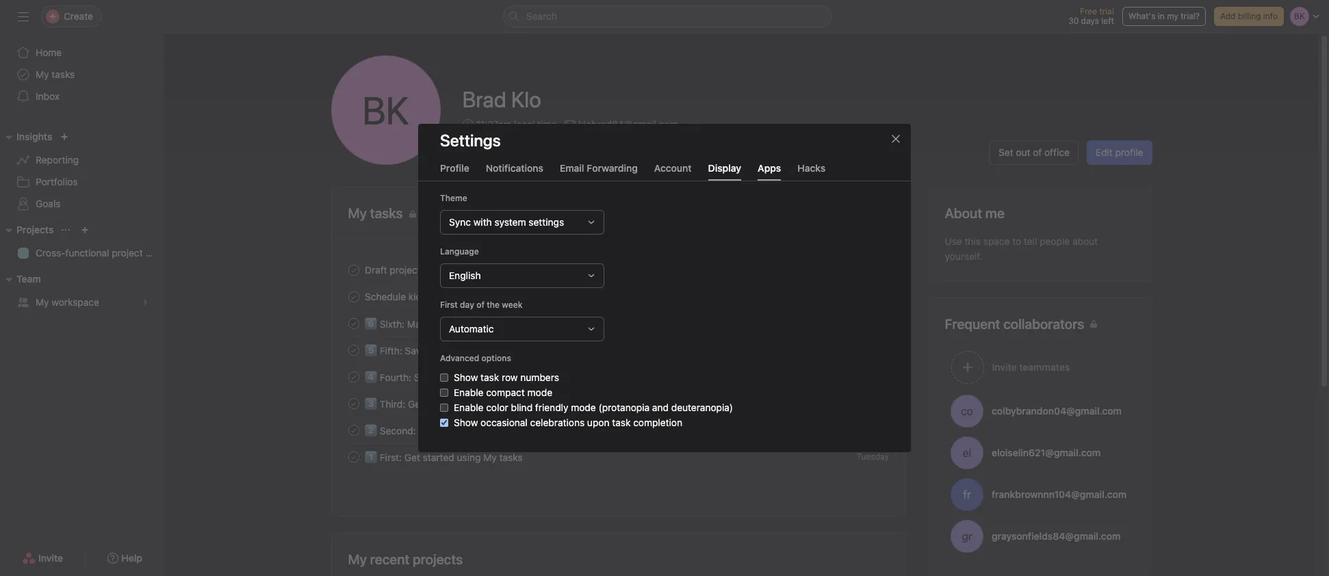 Task type: describe. For each thing, give the bounding box(es) containing it.
show occasional celebrations upon task completion
[[454, 417, 682, 428]]

advanced
[[440, 353, 479, 363]]

draft
[[364, 264, 387, 276]]

my for my tasks
[[36, 68, 49, 80]]

my right using
[[483, 452, 496, 463]]

first:
[[379, 452, 401, 463]]

set
[[999, 146, 1013, 158]]

compact
[[486, 387, 525, 398]]

stay
[[414, 372, 433, 383]]

completed checkbox for 1️⃣
[[345, 449, 362, 465]]

1️⃣
[[364, 452, 377, 463]]

goals
[[36, 198, 61, 209]]

Enable compact mode checkbox
[[440, 389, 448, 397]]

language
[[440, 246, 479, 257]]

1 horizontal spatial mode
[[571, 402, 596, 413]]

hacks button
[[797, 162, 825, 181]]

what's in my trial? button
[[1122, 7, 1206, 26]]

english button
[[440, 263, 604, 288]]

of for office
[[1033, 146, 1042, 158]]

email forwarding
[[560, 162, 638, 174]]

notifications
[[486, 162, 543, 174]]

edit profile button
[[1087, 140, 1152, 165]]

show task row numbers
[[454, 372, 559, 383]]

hacks
[[797, 162, 825, 174]]

sync
[[449, 216, 471, 228]]

completed checkbox for 6️⃣
[[345, 315, 362, 332]]

fifth:
[[379, 345, 402, 357]]

enable color blind friendly mode (protanopia and deuteranopia)
[[454, 402, 733, 413]]

colbybrandon04@gmail.com
[[991, 405, 1121, 416]]

projects button
[[0, 222, 54, 238]]

cross-functional project plan
[[36, 247, 164, 259]]

local
[[514, 118, 535, 130]]

recent projects
[[370, 552, 463, 567]]

6️⃣
[[364, 318, 377, 330]]

0 horizontal spatial work
[[433, 318, 454, 330]]

what's in my trial?
[[1128, 11, 1200, 21]]

my tasks link
[[8, 64, 156, 86]]

tuesday
[[856, 452, 889, 462]]

0 vertical spatial task
[[481, 372, 499, 383]]

completed image for 1️⃣
[[345, 449, 362, 465]]

completed checkbox for draft
[[345, 262, 362, 278]]

organized
[[426, 398, 470, 410]]

and
[[652, 402, 669, 413]]

reporting link
[[8, 149, 156, 171]]

free trial 30 days left
[[1068, 6, 1114, 26]]

tell
[[1024, 235, 1037, 247]]

fr
[[963, 488, 971, 501]]

the for layout
[[440, 425, 454, 437]]

show for show task row numbers
[[454, 372, 478, 383]]

about me
[[945, 205, 1005, 221]]

frankbrownnn104@gmail.com
[[991, 488, 1126, 500]]

5️⃣
[[364, 345, 377, 357]]

row
[[502, 372, 518, 383]]

apps button
[[758, 162, 781, 181]]

collaborating
[[464, 345, 521, 357]]

sections
[[493, 398, 531, 410]]

my workspace
[[36, 296, 99, 308]]

trial
[[1099, 6, 1114, 16]]

add billing info button
[[1214, 7, 1284, 26]]

enable for enable compact mode
[[454, 387, 484, 398]]

0 horizontal spatial time
[[428, 345, 448, 357]]

plan
[[145, 247, 164, 259]]

display
[[708, 162, 741, 174]]

using
[[457, 452, 480, 463]]

projects element
[[0, 218, 164, 267]]

use this space to tell people about yourself.
[[945, 235, 1098, 262]]

draft project brief
[[364, 264, 443, 276]]

my for my recent projects
[[348, 552, 367, 567]]

frequent collaborators
[[945, 316, 1084, 332]]

3️⃣ third: get organized with sections
[[364, 398, 531, 410]]

my
[[1167, 11, 1178, 21]]

insights element
[[0, 125, 164, 218]]

6️⃣ sixth: make work manageable
[[364, 318, 511, 330]]

schedule kickoff meeting
[[364, 291, 476, 302]]

co
[[961, 405, 973, 417]]

workspace
[[52, 296, 99, 308]]

completed image for 4️⃣
[[345, 369, 362, 385]]

automatic
[[449, 323, 494, 335]]

sync with system settings
[[449, 216, 564, 228]]

right
[[513, 425, 534, 437]]

set out of office
[[999, 146, 1070, 158]]

gr
[[961, 530, 972, 542]]

0 horizontal spatial mode
[[527, 387, 552, 398]]

meeting
[[441, 291, 476, 302]]

that's
[[486, 425, 511, 437]]

deuteranopia)
[[671, 402, 733, 413]]

second:
[[379, 425, 416, 437]]

1 horizontal spatial time
[[537, 118, 557, 130]]

global element
[[0, 34, 164, 116]]

1 vertical spatial task
[[612, 417, 631, 428]]

this
[[965, 235, 981, 247]]

completed checkbox for 4️⃣
[[345, 369, 362, 385]]

by
[[450, 345, 461, 357]]

bk
[[362, 88, 409, 133]]

the for week
[[487, 300, 500, 310]]

about
[[1072, 235, 1098, 247]]

insights button
[[0, 129, 52, 145]]

system
[[494, 216, 526, 228]]

numbers
[[520, 372, 559, 383]]

office
[[1044, 146, 1070, 158]]

set out of office button
[[990, 140, 1078, 165]]

completed image for draft
[[345, 262, 362, 278]]



Task type: vqa. For each thing, say whether or not it's contained in the screenshot.
the bottommost On track
no



Task type: locate. For each thing, give the bounding box(es) containing it.
email
[[560, 162, 584, 174]]

completed checkbox for 2️⃣
[[345, 422, 362, 438]]

completed image
[[345, 288, 362, 305], [345, 315, 362, 332], [345, 395, 362, 412]]

edit profile
[[1096, 146, 1143, 158]]

graysonfields84@gmail.com
[[991, 530, 1120, 542]]

account button
[[654, 162, 692, 181]]

completed checkbox left 4️⃣
[[345, 369, 362, 385]]

Show task row numbers checkbox
[[440, 374, 448, 382]]

0 vertical spatial with
[[473, 216, 492, 228]]

completed image for 3️⃣
[[345, 395, 362, 412]]

completed checkbox left '2️⃣'
[[345, 422, 362, 438]]

make
[[407, 318, 430, 330]]

30
[[1068, 16, 1079, 26]]

get for started
[[404, 452, 420, 463]]

1 vertical spatial completed checkbox
[[345, 422, 362, 438]]

my down team
[[36, 296, 49, 308]]

team button
[[0, 271, 41, 287]]

get for organized
[[408, 398, 423, 410]]

5 completed checkbox from the top
[[345, 395, 362, 412]]

1 vertical spatial in
[[524, 345, 532, 357]]

completed checkbox left 5️⃣
[[345, 342, 362, 358]]

blind
[[511, 402, 533, 413]]

completed image left schedule
[[345, 288, 362, 305]]

completed checkbox left 6️⃣
[[345, 315, 362, 332]]

mode up upon
[[571, 402, 596, 413]]

my inside teams element
[[36, 296, 49, 308]]

1 horizontal spatial of
[[476, 300, 485, 310]]

0 vertical spatial the
[[487, 300, 500, 310]]

close image
[[890, 133, 901, 144]]

1 horizontal spatial work
[[521, 372, 542, 383]]

1 horizontal spatial task
[[612, 417, 631, 428]]

of right top
[[467, 372, 475, 383]]

my up inbox
[[36, 68, 49, 80]]

in left asana
[[524, 345, 532, 357]]

projects
[[16, 224, 54, 235]]

1 vertical spatial completed image
[[345, 315, 362, 332]]

time right local
[[537, 118, 557, 130]]

use
[[945, 235, 962, 247]]

2 horizontal spatial of
[[1033, 146, 1042, 158]]

occasional
[[481, 417, 528, 428]]

started
[[422, 452, 454, 463]]

celebrations
[[530, 417, 585, 428]]

11:27am local time
[[476, 118, 557, 130]]

completed checkbox for 3️⃣
[[345, 395, 362, 412]]

completed image for 6️⃣
[[345, 315, 362, 332]]

0 vertical spatial show
[[454, 372, 478, 383]]

in inside 'what's in my trial?' button
[[1158, 11, 1165, 21]]

2️⃣
[[364, 425, 377, 437]]

brief
[[423, 264, 443, 276]]

my left recent projects
[[348, 552, 367, 567]]

edit
[[1096, 146, 1113, 158]]

(protanopia
[[599, 402, 650, 413]]

Completed checkbox
[[345, 262, 362, 278], [345, 422, 362, 438], [345, 449, 362, 465]]

people
[[1040, 235, 1070, 247]]

completed image
[[345, 262, 362, 278], [345, 342, 362, 358], [345, 369, 362, 385], [345, 422, 362, 438], [345, 449, 362, 465]]

completed image left 6️⃣
[[345, 315, 362, 332]]

1 show from the top
[[454, 372, 478, 383]]

my inside global element
[[36, 68, 49, 80]]

2 completed checkbox from the top
[[345, 315, 362, 332]]

the left week on the left
[[487, 300, 500, 310]]

1 vertical spatial of
[[476, 300, 485, 310]]

inbox
[[36, 90, 60, 102]]

0 vertical spatial work
[[433, 318, 454, 330]]

1 horizontal spatial the
[[487, 300, 500, 310]]

1 vertical spatial show
[[454, 417, 478, 428]]

klobrad84@gmail.com link
[[578, 117, 678, 132]]

search list box
[[503, 5, 832, 27]]

0 vertical spatial get
[[408, 398, 423, 410]]

show down advanced
[[454, 372, 478, 383]]

invite
[[38, 552, 63, 564]]

tasks down home
[[52, 68, 75, 80]]

0 vertical spatial time
[[537, 118, 557, 130]]

2 enable from the top
[[454, 402, 484, 413]]

0 vertical spatial project
[[112, 247, 143, 259]]

0 horizontal spatial task
[[481, 372, 499, 383]]

0 vertical spatial in
[[1158, 11, 1165, 21]]

sync with system settings button
[[440, 210, 604, 235]]

yourself.
[[945, 250, 982, 262]]

with inside dropdown button
[[473, 216, 492, 228]]

of right day
[[476, 300, 485, 310]]

of for the
[[476, 300, 485, 310]]

hide sidebar image
[[18, 11, 29, 22]]

1 vertical spatial work
[[521, 372, 542, 383]]

first day of the week
[[440, 300, 522, 310]]

get
[[408, 398, 423, 410], [404, 452, 420, 463]]

2 vertical spatial completed image
[[345, 395, 362, 412]]

0 horizontal spatial tasks
[[52, 68, 75, 80]]

in left my
[[1158, 11, 1165, 21]]

tasks inside global element
[[52, 68, 75, 80]]

1 vertical spatial enable
[[454, 402, 484, 413]]

completed image left '2️⃣'
[[345, 422, 362, 438]]

1 completed checkbox from the top
[[345, 262, 362, 278]]

1 enable from the top
[[454, 387, 484, 398]]

search
[[526, 10, 557, 22]]

completed image left 5️⃣
[[345, 342, 362, 358]]

what's
[[1128, 11, 1156, 21]]

task left row
[[481, 372, 499, 383]]

2 completed image from the top
[[345, 342, 362, 358]]

completed checkbox left 3️⃣
[[345, 395, 362, 412]]

completed checkbox left schedule
[[345, 288, 362, 305]]

0 horizontal spatial of
[[467, 372, 475, 383]]

1 vertical spatial get
[[404, 452, 420, 463]]

enable down top
[[454, 387, 484, 398]]

free
[[1080, 6, 1097, 16]]

teams element
[[0, 267, 164, 316]]

profile button
[[440, 162, 469, 181]]

cross-functional project plan link
[[8, 242, 164, 264]]

portfolios
[[36, 176, 78, 188]]

insights
[[16, 131, 52, 142]]

portfolios link
[[8, 171, 156, 193]]

enable up layout
[[454, 402, 484, 413]]

el
[[962, 447, 971, 459]]

tasks down that's
[[499, 452, 522, 463]]

english
[[449, 270, 481, 281]]

friendly
[[535, 402, 568, 413]]

4 completed checkbox from the top
[[345, 369, 362, 385]]

0 horizontal spatial the
[[440, 425, 454, 437]]

completed image for 5️⃣
[[345, 342, 362, 358]]

3 completed checkbox from the top
[[345, 449, 362, 465]]

1 vertical spatial mode
[[571, 402, 596, 413]]

1️⃣ first: get started using my tasks
[[364, 452, 522, 463]]

1 completed image from the top
[[345, 262, 362, 278]]

2 vertical spatial completed checkbox
[[345, 449, 362, 465]]

days
[[1081, 16, 1099, 26]]

task down (protanopia
[[612, 417, 631, 428]]

completion
[[633, 417, 682, 428]]

0 horizontal spatial in
[[524, 345, 532, 357]]

1 vertical spatial time
[[428, 345, 448, 357]]

3 completed image from the top
[[345, 369, 362, 385]]

forwarding
[[587, 162, 638, 174]]

space
[[983, 235, 1010, 247]]

completed image left 4️⃣
[[345, 369, 362, 385]]

find
[[418, 425, 437, 437]]

0 vertical spatial completed image
[[345, 288, 362, 305]]

enable
[[454, 387, 484, 398], [454, 402, 484, 413]]

the right find
[[440, 425, 454, 437]]

goals link
[[8, 193, 156, 215]]

for
[[537, 425, 549, 437]]

0 vertical spatial enable
[[454, 387, 484, 398]]

completed checkbox for schedule
[[345, 288, 362, 305]]

trial?
[[1181, 11, 1200, 21]]

team
[[16, 273, 41, 285]]

1 vertical spatial project
[[389, 264, 420, 276]]

3 completed image from the top
[[345, 395, 362, 412]]

add billing info
[[1220, 11, 1278, 21]]

completed checkbox for 5️⃣
[[345, 342, 362, 358]]

0 horizontal spatial project
[[112, 247, 143, 259]]

2 completed checkbox from the top
[[345, 422, 362, 438]]

11:27am
[[476, 118, 511, 130]]

completed image left 1️⃣
[[345, 449, 362, 465]]

2 vertical spatial of
[[467, 372, 475, 383]]

save
[[405, 345, 426, 357]]

1 horizontal spatial tasks
[[499, 452, 522, 463]]

project left plan
[[112, 247, 143, 259]]

of right out
[[1033, 146, 1042, 158]]

1 completed checkbox from the top
[[345, 288, 362, 305]]

project left brief
[[389, 264, 420, 276]]

1 vertical spatial with
[[472, 398, 491, 410]]

show right show occasional celebrations upon task completion "checkbox"
[[454, 417, 478, 428]]

enable compact mode
[[454, 387, 552, 398]]

2 completed image from the top
[[345, 315, 362, 332]]

0 vertical spatial tasks
[[52, 68, 75, 80]]

completed checkbox left 'draft'
[[345, 262, 362, 278]]

work down first
[[433, 318, 454, 330]]

Enable color blind friendly mode (protanopia and deuteranopia) checkbox
[[440, 404, 448, 412]]

on
[[436, 372, 447, 383]]

Completed checkbox
[[345, 288, 362, 305], [345, 315, 362, 332], [345, 342, 362, 358], [345, 369, 362, 385], [345, 395, 362, 412]]

completed image for 2️⃣
[[345, 422, 362, 438]]

5 completed image from the top
[[345, 449, 362, 465]]

0 vertical spatial of
[[1033, 146, 1042, 158]]

options
[[482, 353, 511, 363]]

task
[[481, 372, 499, 383], [612, 417, 631, 428]]

2 show from the top
[[454, 417, 478, 428]]

1 horizontal spatial in
[[1158, 11, 1165, 21]]

mode down the numbers
[[527, 387, 552, 398]]

time left by at the left
[[428, 345, 448, 357]]

first
[[440, 300, 458, 310]]

0 vertical spatial completed checkbox
[[345, 262, 362, 278]]

3 completed checkbox from the top
[[345, 342, 362, 358]]

with up occasional
[[472, 398, 491, 410]]

Show occasional celebrations upon task completion checkbox
[[440, 419, 448, 427]]

1 vertical spatial tasks
[[499, 452, 522, 463]]

2️⃣ second: find the layout that's right for you
[[364, 425, 567, 437]]

1 vertical spatial the
[[440, 425, 454, 437]]

1 horizontal spatial project
[[389, 264, 420, 276]]

billing
[[1238, 11, 1261, 21]]

cross-
[[36, 247, 65, 259]]

1 completed image from the top
[[345, 288, 362, 305]]

my for my workspace
[[36, 296, 49, 308]]

enable for enable color blind friendly mode (protanopia and deuteranopia)
[[454, 402, 484, 413]]

left
[[1101, 16, 1114, 26]]

with right sync
[[473, 216, 492, 228]]

4 completed image from the top
[[345, 422, 362, 438]]

my tasks
[[36, 68, 75, 80]]

work right row
[[521, 372, 542, 383]]

show for show occasional celebrations upon task completion
[[454, 417, 478, 428]]

schedule
[[364, 291, 406, 302]]

manageable
[[457, 318, 511, 330]]

get right the first:
[[404, 452, 420, 463]]

incoming
[[478, 372, 518, 383]]

5️⃣ fifth: save time by collaborating in asana
[[364, 345, 561, 357]]

add
[[1220, 11, 1236, 21]]

of inside button
[[1033, 146, 1042, 158]]

0 vertical spatial mode
[[527, 387, 552, 398]]

completed checkbox left 1️⃣
[[345, 449, 362, 465]]

my workspace link
[[8, 292, 156, 313]]

the
[[487, 300, 500, 310], [440, 425, 454, 437]]

completed image left 3️⃣
[[345, 395, 362, 412]]

profile
[[1115, 146, 1143, 158]]

fourth:
[[379, 372, 411, 383]]

get right third:
[[408, 398, 423, 410]]

completed image for schedule
[[345, 288, 362, 305]]

tuesday button
[[856, 452, 889, 462]]

completed image left 'draft'
[[345, 262, 362, 278]]



